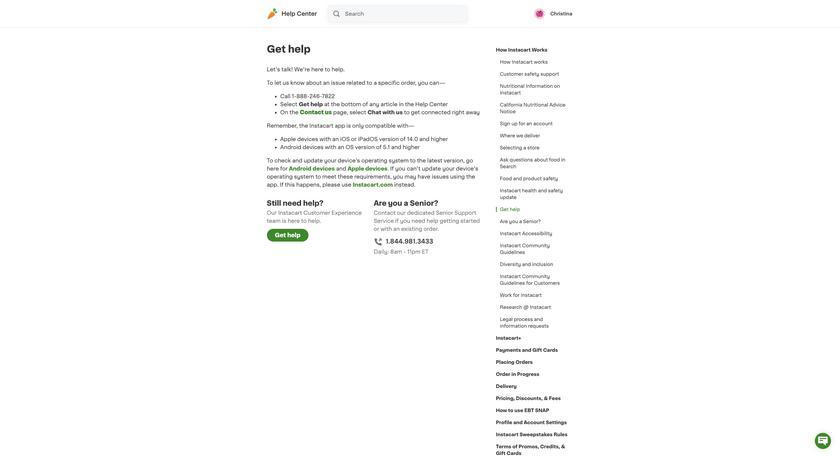Task type: vqa. For each thing, say whether or not it's contained in the screenshot.
Cotton pads, ointment, cream, and bottle of liquid. image
no



Task type: describe. For each thing, give the bounding box(es) containing it.
payments and gift cards link
[[496, 344, 558, 356]]

senior? for are you a senior?
[[523, 219, 541, 224]]

help inside call 1-888-246-7822 select get help at the bottom of any article in the help center on the contact us page, select chat with us to get connected right away
[[311, 102, 323, 107]]

california
[[500, 103, 523, 107]]

1 horizontal spatial help.
[[332, 67, 345, 72]]

get up let's
[[267, 44, 286, 54]]

how for how instacart works
[[496, 48, 507, 52]]

use inside . if you can't update your device's operating system to meet these requirements, you may have issues using the app. if this happens, please use
[[342, 182, 352, 187]]

the right at
[[331, 102, 340, 107]]

work for instacart link
[[496, 289, 546, 301]]

instacart image
[[267, 8, 278, 19]]

device's inside to check and update your device's operating system to the latest version, go here for
[[338, 158, 360, 163]]

update for . if you can't update your device's operating system to meet these requirements, you may have issues using the app. if this happens, please use
[[422, 166, 441, 171]]

health
[[522, 188, 537, 193]]

discounts,
[[516, 396, 543, 401]]

1 horizontal spatial is
[[347, 123, 351, 128]]

1 horizontal spatial if
[[390, 166, 394, 171]]

a up instacart accessibility link
[[519, 219, 522, 224]]

can
[[430, 80, 439, 85]]

for right up
[[519, 121, 525, 126]]

a left specific
[[374, 80, 377, 85]]

settings
[[546, 420, 567, 425]]

chat
[[368, 110, 381, 115]]

8am
[[390, 249, 402, 254]]

devices up requirements,
[[366, 166, 388, 171]]

246-
[[310, 94, 322, 99]]

we're
[[294, 67, 310, 72]]

customers
[[534, 281, 560, 286]]

nutritional inside california nutritional advice notice
[[524, 103, 548, 107]]

you up instead.
[[393, 174, 403, 179]]

@
[[524, 305, 529, 310]]

select
[[280, 102, 298, 107]]

1.844.981.3433 link
[[386, 237, 433, 246]]

pricing,
[[496, 396, 515, 401]]

instacart+
[[496, 336, 522, 340]]

daily:
[[374, 249, 389, 254]]

how instacart works
[[500, 60, 548, 64]]

guidelines for instacart community guidelines for customers
[[500, 281, 525, 286]]

questions
[[510, 158, 533, 162]]

1 vertical spatial get help
[[500, 207, 520, 212]]

help?
[[303, 200, 324, 207]]

help inside call 1-888-246-7822 select get help at the bottom of any article in the help center on the contact us page, select chat with us to get connected right away
[[416, 102, 428, 107]]

still
[[267, 200, 281, 207]]

0 vertical spatial here
[[311, 67, 324, 72]]

on
[[280, 110, 288, 115]]

devices down contact us link
[[297, 136, 318, 142]]

delivery
[[496, 384, 517, 389]]

promos,
[[519, 444, 539, 449]]

order.
[[424, 226, 439, 232]]

california nutritional advice notice link
[[496, 99, 573, 118]]

requests
[[528, 324, 549, 328]]

placing orders link
[[496, 356, 533, 368]]

0 horizontal spatial us
[[283, 80, 289, 85]]

where
[[500, 133, 515, 138]]

of left 5.1
[[376, 144, 382, 150]]

to right we're
[[325, 67, 330, 72]]

daily: 8am - 11pm et
[[374, 249, 429, 254]]

you up our
[[388, 200, 402, 207]]

instacart down profile on the bottom of the page
[[496, 432, 519, 437]]

support
[[455, 210, 477, 215]]

system inside to check and update your device's operating system to the latest version, go here for
[[389, 158, 409, 163]]

ipados
[[358, 136, 378, 142]]

et
[[422, 249, 429, 254]]

you right .
[[395, 166, 406, 171]]

1 vertical spatial android
[[289, 166, 312, 171]]

talk!
[[282, 67, 293, 72]]

senior? for are you a senior? contact our dedicated senior support service if you need help getting started or with an existing order.
[[410, 200, 439, 207]]

diversity and inclusion
[[500, 262, 553, 267]]

-
[[404, 249, 406, 254]]

product
[[523, 176, 542, 181]]

instacart up "@"
[[521, 293, 542, 298]]

payments and gift cards
[[496, 348, 558, 353]]

the down select
[[290, 110, 299, 115]]

help inside are you a senior? contact our dedicated senior support service if you need help getting started or with an existing order.
[[427, 218, 439, 224]]

instacart inside instacart health and safety update
[[500, 188, 521, 193]]

guidelines for instacart community guidelines
[[500, 250, 525, 255]]

about inside ask questions about food in search
[[534, 158, 548, 162]]

go
[[466, 158, 473, 163]]

devices up meet
[[313, 166, 335, 171]]

in inside order in progress link
[[512, 372, 516, 377]]

and down how to use ebt snap link
[[514, 420, 523, 425]]

1 horizontal spatial us
[[325, 110, 332, 115]]

in inside call 1-888-246-7822 select get help at the bottom of any article in the help center on the contact us page, select chat with us to get connected right away
[[399, 102, 404, 107]]

instacart down how instacart works
[[512, 60, 533, 64]]

Search search field
[[345, 6, 467, 22]]

how to use ebt snap link
[[496, 405, 550, 417]]

app.
[[267, 182, 279, 187]]

you left can
[[418, 80, 428, 85]]

or inside apple devices with an ios or ipados version of 14.0 and higher android devices with an os version of 5.1 and higher
[[351, 136, 357, 142]]

still need help? our instacart customer experience team is here to help.
[[267, 200, 362, 224]]

order
[[496, 372, 511, 377]]

safety for product
[[543, 176, 558, 181]]

community for instacart community guidelines
[[522, 243, 550, 248]]

snap
[[535, 408, 550, 413]]

existing
[[401, 226, 422, 232]]

placing
[[496, 360, 515, 365]]

instacart down contact us link
[[310, 123, 334, 128]]

started
[[461, 218, 480, 224]]

senior
[[436, 210, 453, 215]]

we
[[517, 133, 523, 138]]

sign
[[500, 121, 511, 126]]

advice
[[550, 103, 566, 107]]

instacart+ link
[[496, 332, 522, 344]]

the up get
[[405, 102, 414, 107]]

and inside to check and update your device's operating system to the latest version, go here for
[[292, 158, 302, 163]]

accessibility
[[522, 231, 553, 236]]

how instacart works
[[496, 48, 548, 52]]

apple devices with an ios or ipados version of 14.0 and higher android devices with an os version of 5.1 and higher
[[280, 136, 448, 150]]

in inside ask questions about food in search
[[561, 158, 566, 162]]

1 vertical spatial higher
[[403, 144, 420, 150]]

this
[[285, 182, 295, 187]]

instacart sweepstakes rules
[[496, 432, 568, 437]]

to inside still need help? our instacart customer experience team is here to help.
[[301, 218, 307, 224]]

instacart.com instead.
[[353, 182, 416, 187]]

inclusion
[[532, 262, 553, 267]]

community for instacart community guidelines for customers
[[522, 274, 550, 279]]

the inside to check and update your device's operating system to the latest version, go here for
[[417, 158, 426, 163]]

device's inside . if you can't update your device's operating system to meet these requirements, you may have issues using the app. if this happens, please use
[[456, 166, 479, 171]]

diversity and inclusion link
[[496, 258, 557, 270]]

terms of promos, credits, & gift cards
[[496, 444, 565, 456]]

instacart inside instacart community guidelines for customers
[[500, 274, 521, 279]]

and inside instacart health and safety update
[[538, 188, 547, 193]]

0 vertical spatial help
[[282, 11, 296, 16]]

instacart down are you a senior? link
[[500, 231, 521, 236]]

update for instacart health and safety update
[[500, 195, 517, 200]]

rules
[[554, 432, 568, 437]]

specific
[[378, 80, 400, 85]]

issues
[[432, 174, 449, 179]]

ebt
[[525, 408, 534, 413]]

research @ instacart link
[[496, 301, 555, 313]]

to inside . if you can't update your device's operating system to meet these requirements, you may have issues using the app. if this happens, please use
[[316, 174, 321, 179]]

and inside "legal process and information requests"
[[534, 317, 543, 322]]

are you a senior? link
[[496, 215, 545, 228]]

gift inside terms of promos, credits, & gift cards
[[496, 451, 506, 456]]

work for instacart
[[500, 293, 542, 298]]

1-
[[292, 94, 297, 99]]

get help inside button
[[275, 233, 301, 238]]

0 horizontal spatial version
[[355, 144, 375, 150]]

instacart.com
[[353, 182, 393, 187]]

safety for and
[[548, 188, 563, 193]]

an left ios
[[332, 136, 339, 142]]

& inside terms of promos, credits, & gift cards
[[561, 444, 565, 449]]

related
[[347, 80, 366, 85]]

and right 14.0
[[420, 136, 430, 142]]

fees
[[549, 396, 561, 401]]

progress
[[517, 372, 540, 377]]

where we deliver
[[500, 133, 540, 138]]

a inside are you a senior? contact our dedicated senior support service if you need help getting started or with an existing order.
[[404, 200, 408, 207]]

help up we're
[[288, 44, 311, 54]]

delivery link
[[496, 380, 517, 392]]

and right food
[[513, 176, 522, 181]]

to inside how to use ebt snap link
[[508, 408, 514, 413]]

instacart inside instacart community guidelines
[[500, 243, 521, 248]]

instacart health and safety update
[[500, 188, 563, 200]]

system inside . if you can't update your device's operating system to meet these requirements, you may have issues using the app. if this happens, please use
[[294, 174, 314, 179]]

an left os
[[338, 144, 344, 150]]

contact inside call 1-888-246-7822 select get help at the bottom of any article in the help center on the contact us page, select chat with us to get connected right away
[[300, 110, 324, 115]]

of left 14.0
[[400, 136, 406, 142]]



Task type: locate. For each thing, give the bounding box(es) containing it.
to for to check and update your device's operating system to the latest version, go here for
[[267, 158, 273, 163]]

you down get help link
[[509, 219, 518, 224]]

1 horizontal spatial center
[[430, 102, 448, 107]]

are up service
[[374, 200, 387, 207]]

1 horizontal spatial cards
[[543, 348, 558, 353]]

you right if in the left of the page
[[400, 218, 410, 224]]

0 horizontal spatial about
[[306, 80, 322, 85]]

notice
[[500, 109, 516, 114]]

an left issue
[[323, 80, 330, 85]]

safety inside food and product safety link
[[543, 176, 558, 181]]

center
[[297, 11, 317, 16], [430, 102, 448, 107]]

with inside call 1-888-246-7822 select get help at the bottom of any article in the help center on the contact us page, select chat with us to get connected right away
[[383, 110, 395, 115]]

to down pricing,
[[508, 408, 514, 413]]

0 vertical spatial center
[[297, 11, 317, 16]]

1 horizontal spatial use
[[515, 408, 524, 413]]

with down service
[[381, 226, 392, 232]]

1 vertical spatial &
[[561, 444, 565, 449]]

2 community from the top
[[522, 274, 550, 279]]

0 vertical spatial android
[[280, 144, 301, 150]]

apple up these
[[348, 166, 364, 171]]

system
[[389, 158, 409, 163], [294, 174, 314, 179]]

our
[[267, 210, 277, 215]]

0 horizontal spatial if
[[280, 182, 284, 187]]

an
[[323, 80, 330, 85], [527, 121, 532, 126], [332, 136, 339, 142], [338, 144, 344, 150], [393, 226, 400, 232]]

community inside instacart community guidelines
[[522, 243, 550, 248]]

terms
[[496, 444, 512, 449]]

community inside instacart community guidelines for customers
[[522, 274, 550, 279]]

instacart accessibility
[[500, 231, 553, 236]]

apple devices link
[[348, 166, 388, 171]]

1 horizontal spatial in
[[512, 372, 516, 377]]

if
[[395, 218, 399, 224]]

instacart right "@"
[[530, 305, 551, 310]]

your down version,
[[443, 166, 455, 171]]

0 horizontal spatial &
[[544, 396, 548, 401]]

—
[[439, 80, 446, 85]]

contact
[[300, 110, 324, 115], [374, 210, 396, 215]]

& left fees on the bottom right of page
[[544, 396, 548, 401]]

to right 'related'
[[367, 80, 372, 85]]

0 horizontal spatial help
[[282, 11, 296, 16]]

help. down help?
[[308, 218, 321, 224]]

your inside . if you can't update your device's operating system to meet these requirements, you may have issues using the app. if this happens, please use
[[443, 166, 455, 171]]

how up profile on the bottom of the page
[[496, 408, 507, 413]]

us
[[283, 80, 289, 85], [325, 110, 332, 115], [396, 110, 403, 115]]

us down the article
[[396, 110, 403, 115]]

for
[[519, 121, 525, 126], [280, 166, 288, 171], [526, 281, 533, 286], [513, 293, 520, 298]]

about
[[306, 80, 322, 85], [534, 158, 548, 162]]

senior? up dedicated
[[410, 200, 439, 207]]

higher up latest
[[431, 136, 448, 142]]

operating inside . if you can't update your device's operating system to meet these requirements, you may have issues using the app. if this happens, please use
[[267, 174, 293, 179]]

diversity
[[500, 262, 521, 267]]

device's down os
[[338, 158, 360, 163]]

instacart up team at left
[[278, 210, 302, 215]]

0 vertical spatial are
[[374, 200, 387, 207]]

to up can't
[[410, 158, 416, 163]]

latest
[[427, 158, 443, 163]]

have
[[418, 174, 431, 179]]

if right .
[[390, 166, 394, 171]]

let
[[275, 80, 282, 85]]

0 horizontal spatial in
[[399, 102, 404, 107]]

0 vertical spatial about
[[306, 80, 322, 85]]

gift up orders
[[533, 348, 542, 353]]

2 vertical spatial how
[[496, 408, 507, 413]]

0 horizontal spatial your
[[324, 158, 337, 163]]

with left ios
[[320, 136, 331, 142]]

1 horizontal spatial are
[[500, 219, 508, 224]]

instacart community guidelines
[[500, 243, 550, 255]]

nutritional information on instacart
[[500, 84, 560, 95]]

for right work
[[513, 293, 520, 298]]

0 vertical spatial device's
[[338, 158, 360, 163]]

of inside call 1-888-246-7822 select get help at the bottom of any article in the help center on the contact us page, select chat with us to get connected right away
[[363, 102, 368, 107]]

1 horizontal spatial gift
[[533, 348, 542, 353]]

2 vertical spatial here
[[288, 218, 300, 224]]

0 vertical spatial system
[[389, 158, 409, 163]]

how for how instacart works
[[500, 60, 511, 64]]

using
[[450, 174, 465, 179]]

and up these
[[336, 166, 346, 171]]

our
[[397, 210, 406, 215]]

how instacart works link
[[496, 44, 548, 56]]

the inside . if you can't update your device's operating system to meet these requirements, you may have issues using the app. if this happens, please use
[[466, 174, 475, 179]]

7822
[[322, 94, 335, 99]]

1 vertical spatial system
[[294, 174, 314, 179]]

are down get help link
[[500, 219, 508, 224]]

0 vertical spatial guidelines
[[500, 250, 525, 255]]

1 vertical spatial how
[[500, 60, 511, 64]]

2 vertical spatial update
[[500, 195, 517, 200]]

to inside call 1-888-246-7822 select get help at the bottom of any article in the help center on the contact us page, select chat with us to get connected right away
[[404, 110, 410, 115]]

1 horizontal spatial your
[[443, 166, 455, 171]]

1 vertical spatial apple
[[348, 166, 364, 171]]

0 vertical spatial how
[[496, 48, 507, 52]]

to down help?
[[301, 218, 307, 224]]

for up work for instacart
[[526, 281, 533, 286]]

customer safety support
[[500, 72, 559, 76]]

1 horizontal spatial update
[[422, 166, 441, 171]]

1 vertical spatial your
[[443, 166, 455, 171]]

connected
[[422, 110, 451, 115]]

use
[[342, 182, 352, 187], [515, 408, 524, 413]]

can't
[[407, 166, 421, 171]]

with inside are you a senior? contact our dedicated senior support service if you need help getting started or with an existing order.
[[381, 226, 392, 232]]

call
[[280, 94, 291, 99]]

team
[[267, 218, 281, 224]]

selecting a store link
[[496, 142, 544, 154]]

contact up service
[[374, 210, 396, 215]]

0 vertical spatial update
[[304, 158, 323, 163]]

instacart inside nutritional information on instacart
[[500, 90, 521, 95]]

safety
[[525, 72, 540, 76], [543, 176, 558, 181], [548, 188, 563, 193]]

0 vertical spatial contact
[[300, 110, 324, 115]]

on
[[554, 84, 560, 88]]

community down accessibility
[[522, 243, 550, 248]]

1 vertical spatial device's
[[456, 166, 479, 171]]

the down contact us link
[[299, 123, 308, 128]]

0 vertical spatial need
[[283, 200, 302, 207]]

1 horizontal spatial customer
[[500, 72, 524, 76]]

888-
[[297, 94, 310, 99]]

of inside terms of promos, credits, & gift cards
[[513, 444, 518, 449]]

with left os
[[325, 144, 336, 150]]

dedicated
[[407, 210, 435, 215]]

0 horizontal spatial need
[[283, 200, 302, 207]]

safety right product
[[543, 176, 558, 181]]

0 vertical spatial if
[[390, 166, 394, 171]]

to left get
[[404, 110, 410, 115]]

1 horizontal spatial or
[[374, 226, 379, 232]]

are you a senior?
[[500, 219, 541, 224]]

cards down requests
[[543, 348, 558, 353]]

works
[[534, 60, 548, 64]]

0 horizontal spatial senior?
[[410, 200, 439, 207]]

or down service
[[374, 226, 379, 232]]

0 horizontal spatial apple
[[280, 136, 296, 142]]

help.
[[332, 67, 345, 72], [308, 218, 321, 224]]

is inside still need help? our instacart customer experience team is here to help.
[[282, 218, 286, 224]]

contact down 246-
[[300, 110, 324, 115]]

here inside to check and update your device's operating system to the latest version, go here for
[[267, 166, 279, 171]]

cards
[[543, 348, 558, 353], [507, 451, 522, 456]]

to inside to check and update your device's operating system to the latest version, go here for
[[267, 158, 273, 163]]

with—
[[397, 123, 415, 128]]

know
[[291, 80, 305, 85]]

1 vertical spatial about
[[534, 158, 548, 162]]

0 vertical spatial or
[[351, 136, 357, 142]]

cards inside terms of promos, credits, & gift cards
[[507, 451, 522, 456]]

apple inside apple devices with an ios or ipados version of 14.0 and higher android devices with an os version of 5.1 and higher
[[280, 136, 296, 142]]

operating up apple devices link
[[362, 158, 388, 163]]

here inside still need help? our instacart customer experience team is here to help.
[[288, 218, 300, 224]]

nutritional
[[500, 84, 525, 88], [524, 103, 548, 107]]

instacart up california
[[500, 90, 521, 95]]

update up get help link
[[500, 195, 517, 200]]

issue
[[331, 80, 345, 85]]

a up our
[[404, 200, 408, 207]]

1 vertical spatial are
[[500, 219, 508, 224]]

here right we're
[[311, 67, 324, 72]]

center inside call 1-888-246-7822 select get help at the bottom of any article in the help center on the contact us page, select chat with us to get connected right away
[[430, 102, 448, 107]]

get
[[267, 44, 286, 54], [299, 102, 309, 107], [500, 207, 509, 212], [275, 233, 286, 238]]

get
[[411, 110, 420, 115]]

help inside get help link
[[510, 207, 520, 212]]

0 vertical spatial community
[[522, 243, 550, 248]]

1 horizontal spatial here
[[288, 218, 300, 224]]

0 vertical spatial cards
[[543, 348, 558, 353]]

here
[[311, 67, 324, 72], [267, 166, 279, 171], [288, 218, 300, 224]]

customer inside still need help? our instacart customer experience team is here to help.
[[304, 210, 330, 215]]

to down android devices link
[[316, 174, 321, 179]]

1 vertical spatial operating
[[267, 174, 293, 179]]

0 horizontal spatial contact
[[300, 110, 324, 115]]

2 to from the top
[[267, 158, 273, 163]]

1 vertical spatial or
[[374, 226, 379, 232]]

1 vertical spatial cards
[[507, 451, 522, 456]]

safety up information
[[525, 72, 540, 76]]

only
[[352, 123, 364, 128]]

to for to let us know about an issue related to a specific order, you can —
[[267, 80, 273, 85]]

remember, the instacart app is only compatible with—
[[267, 123, 415, 128]]

support
[[541, 72, 559, 76]]

0 horizontal spatial gift
[[496, 451, 506, 456]]

help inside get help button
[[287, 233, 301, 238]]

and right 5.1
[[391, 144, 402, 150]]

1 horizontal spatial senior?
[[523, 219, 541, 224]]

for inside to check and update your device's operating system to the latest version, go here for
[[280, 166, 288, 171]]

senior? up accessibility
[[523, 219, 541, 224]]

sign up for an account
[[500, 121, 553, 126]]

experience
[[332, 210, 362, 215]]

0 vertical spatial is
[[347, 123, 351, 128]]

update inside . if you can't update your device's operating system to meet these requirements, you may have issues using the app. if this happens, please use
[[422, 166, 441, 171]]

how for how to use ebt snap
[[496, 408, 507, 413]]

need inside are you a senior? contact our dedicated senior support service if you need help getting started or with an existing order.
[[412, 218, 425, 224]]

2 horizontal spatial in
[[561, 158, 566, 162]]

to left the check on the left top
[[267, 158, 273, 163]]

instacart inside still need help? our instacart customer experience team is here to help.
[[278, 210, 302, 215]]

system up .
[[389, 158, 409, 163]]

to
[[325, 67, 330, 72], [367, 80, 372, 85], [404, 110, 410, 115], [410, 158, 416, 163], [316, 174, 321, 179], [301, 218, 307, 224], [508, 408, 514, 413]]

research
[[500, 305, 522, 310]]

1 community from the top
[[522, 243, 550, 248]]

for inside instacart community guidelines for customers
[[526, 281, 533, 286]]

0 vertical spatial version
[[379, 136, 399, 142]]

if left this
[[280, 182, 284, 187]]

2 guidelines from the top
[[500, 281, 525, 286]]

bottom
[[341, 102, 361, 107]]

1 horizontal spatial about
[[534, 158, 548, 162]]

1 vertical spatial version
[[355, 144, 375, 150]]

version up 5.1
[[379, 136, 399, 142]]

0 vertical spatial your
[[324, 158, 337, 163]]

to inside to check and update your device's operating system to the latest version, go here for
[[410, 158, 416, 163]]

0 horizontal spatial use
[[342, 182, 352, 187]]

may
[[405, 174, 416, 179]]

help down still need help? our instacart customer experience team is here to help.
[[287, 233, 301, 238]]

where we deliver link
[[496, 130, 544, 142]]

is right team at left
[[282, 218, 286, 224]]

at
[[324, 102, 330, 107]]

0 horizontal spatial here
[[267, 166, 279, 171]]

is right the app
[[347, 123, 351, 128]]

need inside still need help? our instacart customer experience team is here to help.
[[283, 200, 302, 207]]

instacart
[[508, 48, 531, 52], [512, 60, 533, 64], [500, 90, 521, 95], [310, 123, 334, 128], [500, 188, 521, 193], [278, 210, 302, 215], [500, 231, 521, 236], [500, 243, 521, 248], [500, 274, 521, 279], [521, 293, 542, 298], [530, 305, 551, 310], [496, 432, 519, 437]]

1 horizontal spatial contact
[[374, 210, 396, 215]]

2 vertical spatial in
[[512, 372, 516, 377]]

your inside to check and update your device's operating system to the latest version, go here for
[[324, 158, 337, 163]]

1 horizontal spatial apple
[[348, 166, 364, 171]]

are for are you a senior?
[[500, 219, 508, 224]]

0 vertical spatial use
[[342, 182, 352, 187]]

instacart up how instacart works
[[508, 48, 531, 52]]

the right using
[[466, 174, 475, 179]]

2 horizontal spatial here
[[311, 67, 324, 72]]

1 vertical spatial update
[[422, 166, 441, 171]]

1 horizontal spatial higher
[[431, 136, 448, 142]]

community up customers
[[522, 274, 550, 279]]

1 vertical spatial use
[[515, 408, 524, 413]]

get inside call 1-888-246-7822 select get help at the bottom of any article in the help center on the contact us page, select chat with us to get connected right away
[[299, 102, 309, 107]]

2 horizontal spatial us
[[396, 110, 403, 115]]

with down the article
[[383, 110, 395, 115]]

an inside are you a senior? contact our dedicated senior support service if you need help getting started or with an existing order.
[[393, 226, 400, 232]]

0 vertical spatial customer
[[500, 72, 524, 76]]

android inside apple devices with an ios or ipados version of 14.0 and higher android devices with an os version of 5.1 and higher
[[280, 144, 301, 150]]

work
[[500, 293, 512, 298]]

are inside are you a senior? contact our dedicated senior support service if you need help getting started or with an existing order.
[[374, 200, 387, 207]]

1 vertical spatial safety
[[543, 176, 558, 181]]

android up happens,
[[289, 166, 312, 171]]

are for are you a senior? contact our dedicated senior support service if you need help getting started or with an existing order.
[[374, 200, 387, 207]]

0 vertical spatial in
[[399, 102, 404, 107]]

of left any
[[363, 102, 368, 107]]

and down instacart community guidelines
[[522, 262, 531, 267]]

1 vertical spatial to
[[267, 158, 273, 163]]

these
[[338, 174, 353, 179]]

instacart down diversity
[[500, 274, 521, 279]]

call 1-888-246-7822 select get help at the bottom of any article in the help center on the contact us page, select chat with us to get connected right away
[[280, 94, 480, 115]]

2 vertical spatial safety
[[548, 188, 563, 193]]

how down how instacart works link
[[500, 60, 511, 64]]

about left the food
[[534, 158, 548, 162]]

pricing, discounts, & fees link
[[496, 392, 561, 405]]

0 vertical spatial senior?
[[410, 200, 439, 207]]

version,
[[444, 158, 465, 163]]

a left store
[[524, 145, 526, 150]]

0 horizontal spatial help.
[[308, 218, 321, 224]]

nutritional inside nutritional information on instacart
[[500, 84, 525, 88]]

update inside to check and update your device's operating system to the latest version, go here for
[[304, 158, 323, 163]]

help. up issue
[[332, 67, 345, 72]]

sweepstakes
[[520, 432, 553, 437]]

help up get
[[416, 102, 428, 107]]

and
[[420, 136, 430, 142], [391, 144, 402, 150], [292, 158, 302, 163], [336, 166, 346, 171], [513, 176, 522, 181], [538, 188, 547, 193], [522, 262, 531, 267], [534, 317, 543, 322], [522, 348, 532, 353], [514, 420, 523, 425]]

in right order
[[512, 372, 516, 377]]

guidelines up work
[[500, 281, 525, 286]]

0 horizontal spatial update
[[304, 158, 323, 163]]

credits,
[[540, 444, 560, 449]]

1 vertical spatial in
[[561, 158, 566, 162]]

1 horizontal spatial version
[[379, 136, 399, 142]]

help. inside still need help? our instacart customer experience team is here to help.
[[308, 218, 321, 224]]

guidelines inside instacart community guidelines
[[500, 250, 525, 255]]

0 vertical spatial higher
[[431, 136, 448, 142]]

version down ipados at the top left
[[355, 144, 375, 150]]

update inside instacart health and safety update
[[500, 195, 517, 200]]

contact inside are you a senior? contact our dedicated senior support service if you need help getting started or with an existing order.
[[374, 210, 396, 215]]

about up 246-
[[306, 80, 322, 85]]

1 vertical spatial guidelines
[[500, 281, 525, 286]]

us down at
[[325, 110, 332, 115]]

devices up android devices link
[[303, 144, 324, 150]]

5.1
[[383, 144, 390, 150]]

christina link
[[534, 8, 573, 19]]

get help down team at left
[[275, 233, 301, 238]]

how to use ebt snap
[[496, 408, 550, 413]]

an up the deliver
[[527, 121, 532, 126]]

and up orders
[[522, 348, 532, 353]]

safety inside 'customer safety support' link
[[525, 72, 540, 76]]

1 horizontal spatial device's
[[456, 166, 479, 171]]

safety inside instacart health and safety update
[[548, 188, 563, 193]]

in right the food
[[561, 158, 566, 162]]

profile and account settings link
[[496, 417, 567, 429]]

california nutritional advice notice
[[500, 103, 566, 114]]

1 guidelines from the top
[[500, 250, 525, 255]]

instacart community guidelines for customers link
[[496, 270, 573, 289]]

sign up for an account link
[[496, 118, 557, 130]]

0 horizontal spatial are
[[374, 200, 387, 207]]

of
[[363, 102, 368, 107], [400, 136, 406, 142], [376, 144, 382, 150], [513, 444, 518, 449]]

guidelines inside instacart community guidelines for customers
[[500, 281, 525, 286]]

1 to from the top
[[267, 80, 273, 85]]

.
[[388, 166, 389, 171]]

0 vertical spatial help.
[[332, 67, 345, 72]]

1 vertical spatial is
[[282, 218, 286, 224]]

user avatar image
[[534, 8, 545, 19]]

apple down remember,
[[280, 136, 296, 142]]

here up get help button at the bottom left of the page
[[288, 218, 300, 224]]

1 vertical spatial help.
[[308, 218, 321, 224]]

0 horizontal spatial is
[[282, 218, 286, 224]]

to check and update your device's operating system to the latest version, go here for
[[267, 158, 473, 171]]

instacart community guidelines link
[[496, 240, 573, 258]]

selecting
[[500, 145, 522, 150]]

senior? inside are you a senior? contact our dedicated senior support service if you need help getting started or with an existing order.
[[410, 200, 439, 207]]

use left ebt
[[515, 408, 524, 413]]

higher down 14.0
[[403, 144, 420, 150]]

or inside are you a senior? contact our dedicated senior support service if you need help getting started or with an existing order.
[[374, 226, 379, 232]]

get inside button
[[275, 233, 286, 238]]

1 horizontal spatial need
[[412, 218, 425, 224]]

1 vertical spatial gift
[[496, 451, 506, 456]]

christina
[[551, 11, 573, 16]]

0 vertical spatial apple
[[280, 136, 296, 142]]

your up the android devices and apple devices
[[324, 158, 337, 163]]

update
[[304, 158, 323, 163], [422, 166, 441, 171], [500, 195, 517, 200]]

0 vertical spatial get help
[[267, 44, 311, 54]]

1 vertical spatial senior?
[[523, 219, 541, 224]]

update up android devices link
[[304, 158, 323, 163]]

an down if in the left of the page
[[393, 226, 400, 232]]

gift inside "payments and gift cards" link
[[533, 348, 542, 353]]

android up the check on the left top
[[280, 144, 301, 150]]

operating inside to check and update your device's operating system to the latest version, go here for
[[362, 158, 388, 163]]

get up are you a senior? link
[[500, 207, 509, 212]]

1 horizontal spatial help
[[416, 102, 428, 107]]

1 vertical spatial need
[[412, 218, 425, 224]]



